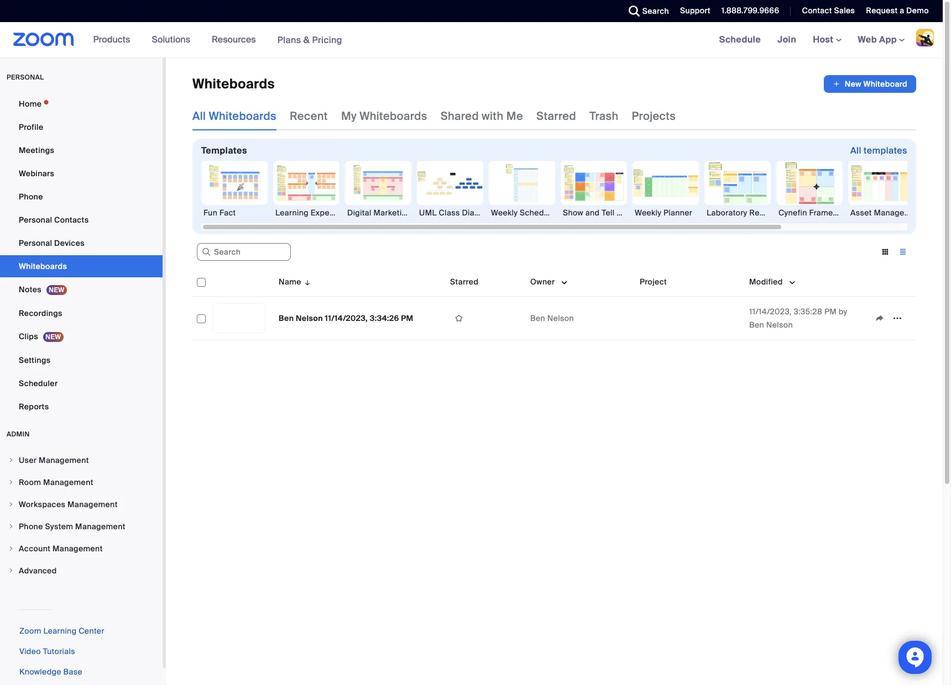 Task type: locate. For each thing, give the bounding box(es) containing it.
personal for personal contacts
[[19, 215, 52, 225]]

learning experience canvas
[[275, 208, 383, 218]]

right image for phone system management
[[8, 524, 14, 530]]

weekly planner element
[[633, 207, 699, 218]]

more options for ben nelson 11/14/2023, 3:34:26 pm image
[[889, 314, 906, 323]]

right image inside room management menu item
[[8, 479, 14, 486]]

management up 'workspaces management'
[[43, 478, 93, 488]]

digital marketing canvas element
[[345, 207, 441, 218]]

learning inside button
[[275, 208, 309, 218]]

canvas
[[355, 208, 383, 218], [413, 208, 441, 218]]

right image left user
[[8, 457, 14, 464]]

0 vertical spatial a
[[900, 6, 904, 15]]

1 phone from the top
[[19, 192, 43, 202]]

1 vertical spatial learning
[[43, 627, 77, 636]]

11/14/2023, down modified
[[749, 307, 792, 317]]

personal
[[7, 73, 44, 82]]

cynefin framework element
[[776, 207, 851, 218]]

a left demo
[[900, 6, 904, 15]]

name
[[279, 277, 301, 287]]

0 horizontal spatial ben
[[279, 314, 294, 323]]

personal inside personal devices link
[[19, 238, 52, 248]]

personal devices
[[19, 238, 85, 248]]

digital
[[347, 208, 371, 218]]

video tutorials
[[19, 647, 75, 657]]

phone system management
[[19, 522, 125, 532]]

0 vertical spatial all
[[192, 109, 206, 123]]

with inside tabs of all whiteboard page tab list
[[482, 109, 504, 123]]

with left me
[[482, 109, 504, 123]]

workspaces
[[19, 500, 65, 510]]

schedule link
[[711, 22, 769, 58]]

cell
[[635, 297, 745, 341]]

management for user management
[[39, 456, 89, 466]]

0 vertical spatial starred
[[536, 109, 576, 123]]

1 vertical spatial right image
[[8, 568, 14, 575]]

personal down personal contacts
[[19, 238, 52, 248]]

arrow down image
[[301, 275, 312, 289]]

1 vertical spatial phone
[[19, 522, 43, 532]]

clips
[[19, 332, 38, 342]]

me
[[506, 109, 523, 123]]

pm right "3:34:26"
[[401, 314, 413, 323]]

ben
[[279, 314, 294, 323], [530, 314, 545, 323], [749, 320, 764, 330]]

contact sales link
[[794, 0, 858, 22], [802, 6, 855, 15]]

phone up account
[[19, 522, 43, 532]]

devices
[[54, 238, 85, 248]]

phone link
[[0, 186, 163, 208]]

1 horizontal spatial pm
[[824, 307, 837, 317]]

2 personal from the top
[[19, 238, 52, 248]]

right image for room management
[[8, 479, 14, 486]]

personal menu menu
[[0, 93, 163, 419]]

0 horizontal spatial all
[[192, 109, 206, 123]]

show and tell with a twist button
[[561, 161, 660, 218]]

center
[[79, 627, 104, 636]]

phone inside menu item
[[19, 522, 43, 532]]

management up advanced menu item
[[53, 544, 103, 554]]

1 horizontal spatial schedule
[[719, 34, 761, 45]]

weekly planner
[[635, 208, 692, 218]]

system
[[45, 522, 73, 532]]

learning experience canvas element
[[273, 207, 383, 218]]

account management
[[19, 544, 103, 554]]

framework
[[809, 208, 851, 218]]

nelson for ben nelson 11/14/2023, 3:34:26 pm
[[296, 314, 323, 323]]

1 vertical spatial a
[[634, 208, 639, 218]]

right image left account
[[8, 546, 14, 552]]

1.888.799.9666
[[722, 6, 779, 15]]

0 vertical spatial schedule
[[719, 34, 761, 45]]

support link
[[672, 0, 713, 22], [680, 6, 710, 15]]

1 horizontal spatial ben
[[530, 314, 545, 323]]

banner
[[0, 22, 943, 58]]

11/14/2023, left "3:34:26"
[[325, 314, 368, 323]]

1 vertical spatial personal
[[19, 238, 52, 248]]

phone down webinars
[[19, 192, 43, 202]]

laboratory report element
[[705, 207, 775, 218]]

1 personal from the top
[[19, 215, 52, 225]]

products button
[[93, 22, 135, 58]]

marketing
[[374, 208, 411, 218]]

0 horizontal spatial with
[[482, 109, 504, 123]]

management for asset management
[[874, 208, 924, 218]]

right image for advanced
[[8, 568, 14, 575]]

a inside button
[[634, 208, 639, 218]]

2 phone from the top
[[19, 522, 43, 532]]

all inside tab list
[[192, 109, 206, 123]]

share image
[[871, 314, 889, 323]]

0 vertical spatial right image
[[8, 546, 14, 552]]

1 vertical spatial with
[[617, 208, 632, 218]]

1 horizontal spatial canvas
[[413, 208, 441, 218]]

1.888.799.9666 button
[[713, 0, 782, 22], [722, 6, 779, 15]]

admin menu menu
[[0, 450, 163, 583]]

canvas inside button
[[413, 208, 441, 218]]

phone inside the personal menu menu
[[19, 192, 43, 202]]

schedule left show
[[520, 208, 555, 218]]

1 horizontal spatial 11/14/2023,
[[749, 307, 792, 317]]

settings
[[19, 356, 51, 366]]

management for workspaces management
[[67, 500, 118, 510]]

contact sales
[[802, 6, 855, 15]]

4 right image from the top
[[8, 524, 14, 530]]

thumbnail of ben nelson 11/14/2023, 3:34:26 pm image
[[213, 304, 265, 333]]

profile link
[[0, 116, 163, 138]]

video tutorials link
[[19, 647, 75, 657]]

weekly inside 'element'
[[491, 208, 518, 218]]

phone system management menu item
[[0, 516, 163, 538]]

1 vertical spatial schedule
[[520, 208, 555, 218]]

right image inside advanced menu item
[[8, 568, 14, 575]]

0 horizontal spatial nelson
[[296, 314, 323, 323]]

management up 'phone system management' menu item
[[67, 500, 118, 510]]

settings link
[[0, 349, 163, 372]]

1 horizontal spatial with
[[617, 208, 632, 218]]

banner containing products
[[0, 22, 943, 58]]

0 horizontal spatial weekly
[[491, 208, 518, 218]]

phone
[[19, 192, 43, 202], [19, 522, 43, 532]]

canvas inside button
[[355, 208, 383, 218]]

weekly schedule element
[[489, 207, 555, 218]]

nelson down arrow down icon
[[296, 314, 323, 323]]

ben nelson 11/14/2023, 3:34:26 pm
[[279, 314, 413, 323]]

3 right image from the top
[[8, 502, 14, 508]]

schedule inside meetings navigation
[[719, 34, 761, 45]]

and
[[585, 208, 600, 218]]

class
[[439, 208, 460, 218]]

2 right image from the top
[[8, 568, 14, 575]]

starred down whiteboards application
[[536, 109, 576, 123]]

right image left workspaces
[[8, 502, 14, 508]]

meetings navigation
[[711, 22, 943, 58]]

1 right image from the top
[[8, 546, 14, 552]]

web
[[858, 34, 877, 45]]

right image inside 'phone system management' menu item
[[8, 524, 14, 530]]

1 weekly from the left
[[491, 208, 518, 218]]

digital marketing canvas button
[[345, 161, 441, 218]]

uml class diagram element
[[417, 207, 494, 218]]

shared
[[441, 109, 479, 123]]

zoom logo image
[[13, 33, 74, 46]]

ben down name
[[279, 314, 294, 323]]

with
[[482, 109, 504, 123], [617, 208, 632, 218]]

management right asset
[[874, 208, 924, 218]]

product information navigation
[[85, 22, 351, 58]]

notes link
[[0, 279, 163, 301]]

planner
[[664, 208, 692, 218]]

application
[[192, 268, 925, 349], [871, 310, 912, 327]]

learning left experience in the top left of the page
[[275, 208, 309, 218]]

all up templates
[[192, 109, 206, 123]]

management up room management
[[39, 456, 89, 466]]

room management menu item
[[0, 472, 163, 493]]

with right tell
[[617, 208, 632, 218]]

personal contacts
[[19, 215, 89, 225]]

phone for phone
[[19, 192, 43, 202]]

1 horizontal spatial starred
[[536, 109, 576, 123]]

a left twist
[[634, 208, 639, 218]]

2 weekly from the left
[[635, 208, 662, 218]]

nelson down modified
[[766, 320, 793, 330]]

1 vertical spatial all
[[850, 145, 861, 156]]

right image inside account management menu item
[[8, 546, 14, 552]]

0 vertical spatial with
[[482, 109, 504, 123]]

0 horizontal spatial a
[[634, 208, 639, 218]]

recent
[[290, 109, 328, 123]]

2 horizontal spatial nelson
[[766, 320, 793, 330]]

right image
[[8, 546, 14, 552], [8, 568, 14, 575]]

all for all whiteboards
[[192, 109, 206, 123]]

ben down modified
[[749, 320, 764, 330]]

plans
[[277, 34, 301, 46]]

canvas for learning experience canvas
[[355, 208, 383, 218]]

1 horizontal spatial weekly
[[635, 208, 662, 218]]

knowledge
[[19, 667, 61, 677]]

management inside button
[[874, 208, 924, 218]]

&
[[303, 34, 310, 46]]

1 horizontal spatial nelson
[[547, 314, 574, 323]]

whiteboards up all whiteboards
[[192, 75, 275, 92]]

2 horizontal spatial ben
[[749, 320, 764, 330]]

personal inside personal contacts link
[[19, 215, 52, 225]]

phone for phone system management
[[19, 522, 43, 532]]

1 vertical spatial starred
[[450, 277, 479, 287]]

fun fact
[[203, 208, 236, 218]]

advanced
[[19, 566, 57, 576]]

advanced menu item
[[0, 561, 163, 582]]

all inside button
[[850, 145, 861, 156]]

personal up the personal devices
[[19, 215, 52, 225]]

user
[[19, 456, 37, 466]]

2 right image from the top
[[8, 479, 14, 486]]

pm
[[824, 307, 837, 317], [401, 314, 413, 323]]

whiteboards down the personal devices
[[19, 262, 67, 272]]

request a demo link
[[858, 0, 943, 22], [866, 6, 929, 15]]

1 horizontal spatial all
[[850, 145, 861, 156]]

uml class diagram
[[419, 208, 494, 218]]

user management
[[19, 456, 89, 466]]

schedule down '1.888.799.9666'
[[719, 34, 761, 45]]

request
[[866, 6, 898, 15]]

ben down owner
[[530, 314, 545, 323]]

learning up 'tutorials'
[[43, 627, 77, 636]]

0 vertical spatial personal
[[19, 215, 52, 225]]

schedule
[[719, 34, 761, 45], [520, 208, 555, 218]]

asset management element
[[848, 207, 924, 218]]

management down workspaces management menu item
[[75, 522, 125, 532]]

laboratory
[[707, 208, 747, 218]]

knowledge base
[[19, 667, 82, 677]]

learning
[[275, 208, 309, 218], [43, 627, 77, 636]]

right image left room
[[8, 479, 14, 486]]

0 vertical spatial learning
[[275, 208, 309, 218]]

nelson down owner
[[547, 314, 574, 323]]

show and tell with a twist element
[[561, 207, 660, 218]]

2 canvas from the left
[[413, 208, 441, 218]]

pm inside 11/14/2023, 3:35:28 pm by ben nelson
[[824, 307, 837, 317]]

3:34:26
[[370, 314, 399, 323]]

0 horizontal spatial canvas
[[355, 208, 383, 218]]

by
[[839, 307, 847, 317]]

base
[[63, 667, 82, 677]]

right image inside workspaces management menu item
[[8, 502, 14, 508]]

3:35:28
[[794, 307, 822, 317]]

0 horizontal spatial schedule
[[520, 208, 555, 218]]

right image left system
[[8, 524, 14, 530]]

web app
[[858, 34, 897, 45]]

pm left by
[[824, 307, 837, 317]]

management
[[874, 208, 924, 218], [39, 456, 89, 466], [43, 478, 93, 488], [67, 500, 118, 510], [75, 522, 125, 532], [53, 544, 103, 554]]

right image inside user management menu item
[[8, 457, 14, 464]]

1 horizontal spatial learning
[[275, 208, 309, 218]]

home
[[19, 99, 42, 109]]

solutions
[[152, 34, 190, 45]]

right image left advanced
[[8, 568, 14, 575]]

workspaces management
[[19, 500, 118, 510]]

contact
[[802, 6, 832, 15]]

all left templates
[[850, 145, 861, 156]]

starred up the 'click to star the whiteboard ben nelson 11/14/2023, 3:34:26 pm' image
[[450, 277, 479, 287]]

1 canvas from the left
[[355, 208, 383, 218]]

right image
[[8, 457, 14, 464], [8, 479, 14, 486], [8, 502, 14, 508], [8, 524, 14, 530]]

1 right image from the top
[[8, 457, 14, 464]]

starred
[[536, 109, 576, 123], [450, 277, 479, 287]]

0 vertical spatial phone
[[19, 192, 43, 202]]

whiteboard
[[864, 79, 907, 89]]

my
[[341, 109, 357, 123]]

0 horizontal spatial starred
[[450, 277, 479, 287]]



Task type: describe. For each thing, give the bounding box(es) containing it.
fun fact button
[[201, 161, 268, 218]]

management inside menu item
[[75, 522, 125, 532]]

scheduler link
[[0, 373, 163, 395]]

weekly schedule
[[491, 208, 555, 218]]

weekly planner button
[[633, 161, 699, 218]]

nelson for ben nelson
[[547, 314, 574, 323]]

whiteboards up templates
[[209, 109, 276, 123]]

shared with me
[[441, 109, 523, 123]]

request a demo
[[866, 6, 929, 15]]

laboratory report
[[707, 208, 775, 218]]

personal contacts link
[[0, 209, 163, 231]]

my whiteboards
[[341, 109, 427, 123]]

account
[[19, 544, 50, 554]]

asset
[[850, 208, 872, 218]]

notes
[[19, 285, 41, 295]]

1.888.799.9666 button up join
[[713, 0, 782, 22]]

resources button
[[212, 22, 261, 58]]

whiteboards inside application
[[192, 75, 275, 92]]

templates
[[864, 145, 907, 156]]

project
[[640, 277, 667, 287]]

tell
[[602, 208, 615, 218]]

learning experience canvas button
[[273, 161, 383, 218]]

fun
[[203, 208, 217, 218]]

ben for ben nelson 11/14/2023, 3:34:26 pm
[[279, 314, 294, 323]]

fun fact element
[[201, 207, 268, 218]]

management for account management
[[53, 544, 103, 554]]

with inside button
[[617, 208, 632, 218]]

host
[[813, 34, 836, 45]]

home link
[[0, 93, 163, 115]]

video
[[19, 647, 41, 657]]

web app button
[[858, 34, 905, 45]]

weekly for weekly planner
[[635, 208, 662, 218]]

tutorials
[[43, 647, 75, 657]]

experience
[[311, 208, 353, 218]]

workspaces management menu item
[[0, 494, 163, 515]]

application containing name
[[192, 268, 925, 349]]

profile
[[19, 122, 43, 132]]

Search text field
[[197, 243, 291, 261]]

clips link
[[0, 326, 163, 348]]

1.888.799.9666 button up schedule link
[[722, 6, 779, 15]]

zoom learning center link
[[19, 627, 104, 636]]

recordings link
[[0, 302, 163, 325]]

modified
[[749, 277, 783, 287]]

right image for user management
[[8, 457, 14, 464]]

user management menu item
[[0, 450, 163, 471]]

list mode, selected image
[[894, 247, 912, 257]]

join link
[[769, 22, 805, 58]]

products
[[93, 34, 130, 45]]

click to star the whiteboard ben nelson 11/14/2023, 3:34:26 pm image
[[450, 314, 468, 323]]

meetings
[[19, 145, 54, 155]]

zoom
[[19, 627, 41, 636]]

add image
[[833, 79, 840, 90]]

schedule inside 'element'
[[520, 208, 555, 218]]

room management
[[19, 478, 93, 488]]

diagram
[[462, 208, 494, 218]]

ben inside 11/14/2023, 3:35:28 pm by ben nelson
[[749, 320, 764, 330]]

contacts
[[54, 215, 89, 225]]

projects
[[632, 109, 676, 123]]

starred inside tabs of all whiteboard page tab list
[[536, 109, 576, 123]]

cynefin
[[779, 208, 807, 218]]

host button
[[813, 34, 841, 45]]

scheduler
[[19, 379, 58, 389]]

digital marketing canvas
[[347, 208, 441, 218]]

search
[[642, 6, 669, 16]]

ben nelson
[[530, 314, 574, 323]]

reports link
[[0, 396, 163, 418]]

templates
[[201, 145, 247, 156]]

account management menu item
[[0, 539, 163, 560]]

new whiteboard button
[[824, 75, 916, 93]]

right image for account management
[[8, 546, 14, 552]]

grid mode, not selected image
[[876, 247, 894, 257]]

support
[[680, 6, 710, 15]]

whiteboards inside the personal menu menu
[[19, 262, 67, 272]]

join
[[778, 34, 796, 45]]

0 horizontal spatial learning
[[43, 627, 77, 636]]

new
[[845, 79, 862, 89]]

admin
[[7, 430, 30, 439]]

canvas for digital marketing canvas
[[413, 208, 441, 218]]

weekly for weekly schedule
[[491, 208, 518, 218]]

asset management button
[[848, 161, 924, 218]]

11/14/2023, 3:35:28 pm by ben nelson
[[749, 307, 847, 330]]

weekly schedule button
[[489, 161, 555, 218]]

laboratory report button
[[705, 161, 775, 218]]

ben for ben nelson
[[530, 314, 545, 323]]

zoom learning center
[[19, 627, 104, 636]]

0 horizontal spatial pm
[[401, 314, 413, 323]]

report
[[749, 208, 775, 218]]

all templates button
[[850, 142, 907, 160]]

11/14/2023, inside 11/14/2023, 3:35:28 pm by ben nelson
[[749, 307, 792, 317]]

whiteboards right my
[[360, 109, 427, 123]]

knowledge base link
[[19, 667, 82, 677]]

asset management
[[850, 208, 924, 218]]

all for all templates
[[850, 145, 861, 156]]

show
[[563, 208, 583, 218]]

pricing
[[312, 34, 342, 46]]

search button
[[620, 0, 672, 22]]

1 horizontal spatial a
[[900, 6, 904, 15]]

0 horizontal spatial 11/14/2023,
[[325, 314, 368, 323]]

demo
[[906, 6, 929, 15]]

solutions button
[[152, 22, 195, 58]]

fact
[[219, 208, 236, 218]]

right image for workspaces management
[[8, 502, 14, 508]]

whiteboards link
[[0, 255, 163, 278]]

webinars
[[19, 169, 54, 179]]

nelson inside 11/14/2023, 3:35:28 pm by ben nelson
[[766, 320, 793, 330]]

personal for personal devices
[[19, 238, 52, 248]]

plans & pricing
[[277, 34, 342, 46]]

show and tell with a twist
[[563, 208, 660, 218]]

tabs of all whiteboard page tab list
[[192, 102, 676, 131]]

profile picture image
[[916, 29, 934, 46]]

management for room management
[[43, 478, 93, 488]]

owner
[[530, 277, 555, 287]]

whiteboards application
[[192, 75, 916, 93]]

cynefin framework
[[779, 208, 851, 218]]



Task type: vqa. For each thing, say whether or not it's contained in the screenshot.
Others
no



